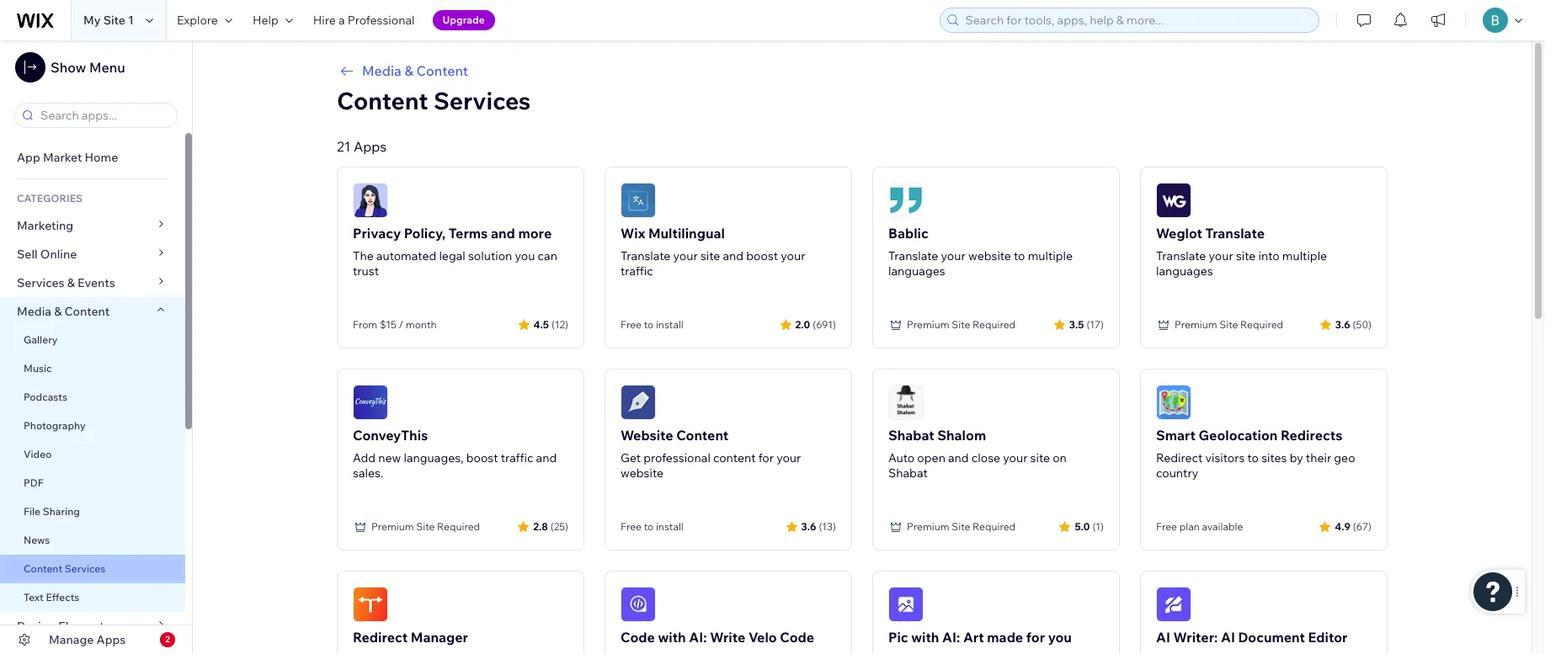 Task type: describe. For each thing, give the bounding box(es) containing it.
open
[[917, 450, 946, 466]]

ai writer: ai document editor logo image
[[1156, 587, 1191, 622]]

premium for weglot
[[1175, 318, 1217, 331]]

month
[[406, 318, 437, 331]]

traffic inside wix multilingual translate your site and boost your traffic
[[621, 264, 653, 279]]

multiple inside "weglot translate translate your site into multiple languages"
[[1282, 248, 1327, 264]]

5.0 (1)
[[1075, 520, 1104, 533]]

site for translate
[[1236, 248, 1256, 264]]

free for website content
[[621, 520, 642, 533]]

marketing link
[[0, 211, 185, 240]]

redirect manager logo image
[[353, 587, 388, 622]]

2 code from the left
[[780, 629, 814, 646]]

code with ai: write velo code
[[621, 629, 814, 646]]

privacy
[[353, 225, 401, 242]]

plan
[[1179, 520, 1200, 533]]

close
[[972, 450, 1000, 466]]

help button
[[242, 0, 303, 40]]

and inside conveythis add new languages, boost traffic and sales.
[[536, 450, 557, 466]]

pic with ai: art made for you
[[888, 629, 1072, 646]]

pic
[[888, 629, 908, 646]]

content services inside sidebar element
[[24, 562, 105, 575]]

languages,
[[404, 450, 464, 466]]

your inside bablic translate your website to multiple languages
[[941, 248, 966, 264]]

weglot translate translate your site into multiple languages
[[1156, 225, 1327, 279]]

weglot
[[1156, 225, 1202, 242]]

conveythis add new languages, boost traffic and sales.
[[353, 427, 557, 481]]

by
[[1290, 450, 1303, 466]]

smart geolocation redirects redirect visitors to sites by their geo country
[[1156, 427, 1355, 481]]

app
[[17, 150, 40, 165]]

1 horizontal spatial media
[[362, 62, 402, 79]]

1 shabat from the top
[[888, 427, 934, 444]]

writer:
[[1173, 629, 1218, 646]]

apps for manage apps
[[96, 632, 126, 648]]

install for content
[[656, 520, 684, 533]]

website inside website content get professional content for your website
[[621, 466, 664, 481]]

text effects link
[[0, 584, 185, 612]]

with for pic
[[911, 629, 939, 646]]

(13)
[[819, 520, 836, 533]]

manager
[[411, 629, 468, 646]]

languages inside "weglot translate translate your site into multiple languages"
[[1156, 264, 1213, 279]]

languages inside bablic translate your website to multiple languages
[[888, 264, 945, 279]]

21 apps
[[337, 138, 387, 155]]

content up gallery link
[[64, 304, 110, 319]]

2 shabat from the top
[[888, 466, 928, 481]]

pic with ai: art made for you logo image
[[888, 587, 924, 622]]

upgrade button
[[432, 10, 495, 30]]

wix multilingual translate your site and boost your traffic
[[621, 225, 805, 279]]

redirects
[[1281, 427, 1343, 444]]

3.5 (17)
[[1069, 318, 1104, 331]]

your inside website content get professional content for your website
[[777, 450, 801, 466]]

2
[[165, 634, 170, 645]]

0 vertical spatial content services
[[337, 86, 531, 115]]

premium site required for weglot
[[1175, 318, 1283, 331]]

conveythis
[[353, 427, 428, 444]]

privacy policy, terms and more logo image
[[353, 183, 388, 218]]

gallery link
[[0, 326, 185, 355]]

hire
[[313, 13, 336, 28]]

0 vertical spatial services
[[434, 86, 531, 115]]

website content logo image
[[621, 385, 656, 420]]

geo
[[1334, 450, 1355, 466]]

photography link
[[0, 412, 185, 440]]

video link
[[0, 440, 185, 469]]

smart geolocation redirects logo image
[[1156, 385, 1191, 420]]

my
[[83, 13, 101, 28]]

wix
[[621, 225, 645, 242]]

smart
[[1156, 427, 1196, 444]]

1 code from the left
[[621, 629, 655, 646]]

design elements
[[17, 619, 110, 634]]

apps for 21 apps
[[354, 138, 387, 155]]

content
[[713, 450, 756, 466]]

your inside shabat shalom auto open and close your site on shabat
[[1003, 450, 1028, 466]]

2 vertical spatial services
[[65, 562, 105, 575]]

more
[[518, 225, 552, 242]]

design elements link
[[0, 612, 185, 641]]

1 vertical spatial services
[[17, 275, 64, 291]]

premium for conveythis
[[371, 520, 414, 533]]

sell online
[[17, 247, 77, 262]]

a
[[338, 13, 345, 28]]

sell online link
[[0, 240, 185, 269]]

show menu button
[[15, 52, 125, 83]]

free for wix multilingual
[[621, 318, 642, 331]]

podcasts
[[24, 391, 67, 403]]

hire a professional link
[[303, 0, 425, 40]]

required for weglot translate
[[1240, 318, 1283, 331]]

text effects
[[24, 591, 79, 604]]

site for shabat shalom
[[952, 520, 970, 533]]

(67)
[[1353, 520, 1372, 533]]

app market home
[[17, 150, 118, 165]]

art
[[963, 629, 984, 646]]

sites
[[1262, 450, 1287, 466]]

for for made
[[1026, 629, 1045, 646]]

categories
[[17, 192, 83, 205]]

privacy policy, terms and more the automated legal solution you can trust
[[353, 225, 557, 279]]

home
[[85, 150, 118, 165]]

3.6 for website content
[[801, 520, 816, 533]]

help
[[253, 13, 279, 28]]

required for conveythis
[[437, 520, 480, 533]]

content inside website content get professional content for your website
[[676, 427, 729, 444]]

$15
[[380, 318, 397, 331]]

events
[[78, 275, 115, 291]]

bablic logo image
[[888, 183, 924, 218]]

site left 1
[[103, 13, 125, 28]]

0 vertical spatial &
[[405, 62, 413, 79]]

translate down weglot
[[1156, 248, 1206, 264]]

podcasts link
[[0, 383, 185, 412]]

required for bablic
[[973, 318, 1016, 331]]

menu
[[89, 59, 125, 76]]

media & content inside sidebar element
[[17, 304, 110, 319]]

services & events
[[17, 275, 115, 291]]

file sharing link
[[0, 498, 185, 526]]

can
[[538, 248, 557, 264]]

content down news on the left of the page
[[24, 562, 62, 575]]

bablic
[[888, 225, 929, 242]]

professional
[[348, 13, 415, 28]]

2.8 (25)
[[533, 520, 568, 533]]

4.5
[[534, 318, 549, 331]]

wix multilingual logo image
[[621, 183, 656, 218]]

ai: for write
[[689, 629, 707, 646]]

translate up into
[[1205, 225, 1265, 242]]

trust
[[353, 264, 379, 279]]

multilingual
[[648, 225, 725, 242]]

show menu
[[51, 59, 125, 76]]

redirect manager
[[353, 629, 468, 646]]

shabat shalom logo image
[[888, 385, 924, 420]]

and inside 'privacy policy, terms and more the automated legal solution you can trust'
[[491, 225, 515, 242]]

& for services & events link
[[67, 275, 75, 291]]

ai writer: ai document editor
[[1156, 629, 1348, 646]]



Task type: locate. For each thing, give the bounding box(es) containing it.
2 install from the top
[[656, 520, 684, 533]]

languages
[[888, 264, 945, 279], [1156, 264, 1213, 279]]

site for conveythis
[[416, 520, 435, 533]]

and down shalom
[[948, 450, 969, 466]]

site down "weglot translate translate your site into multiple languages"
[[1220, 318, 1238, 331]]

services & events link
[[0, 269, 185, 297]]

0 horizontal spatial boost
[[466, 450, 498, 466]]

and up solution
[[491, 225, 515, 242]]

2 with from the left
[[911, 629, 939, 646]]

1 vertical spatial traffic
[[501, 450, 533, 466]]

3.6 left (50) at the right
[[1335, 318, 1350, 331]]

write
[[710, 629, 745, 646]]

1 with from the left
[[658, 629, 686, 646]]

site down shabat shalom auto open and close your site on shabat
[[952, 520, 970, 533]]

free to install for website
[[621, 520, 684, 533]]

with left "write" in the left of the page
[[658, 629, 686, 646]]

1 horizontal spatial media & content link
[[337, 61, 1388, 81]]

shalom
[[937, 427, 986, 444]]

0 vertical spatial redirect
[[1156, 450, 1203, 466]]

for for content
[[758, 450, 774, 466]]

content down upgrade button at the left top
[[416, 62, 468, 79]]

/
[[399, 318, 403, 331]]

0 vertical spatial media
[[362, 62, 402, 79]]

Search for tools, apps, help & more... field
[[960, 8, 1314, 32]]

(50)
[[1353, 318, 1372, 331]]

1 horizontal spatial boost
[[746, 248, 778, 264]]

ai right writer:
[[1221, 629, 1235, 646]]

redirect inside smart geolocation redirects redirect visitors to sites by their geo country
[[1156, 450, 1203, 466]]

0 horizontal spatial traffic
[[501, 450, 533, 466]]

2 multiple from the left
[[1282, 248, 1327, 264]]

1 vertical spatial for
[[1026, 629, 1045, 646]]

premium site required down the close
[[907, 520, 1016, 533]]

elements
[[58, 619, 110, 634]]

translate
[[1205, 225, 1265, 242], [621, 248, 671, 264], [888, 248, 938, 264], [1156, 248, 1206, 264]]

you inside 'privacy policy, terms and more the automated legal solution you can trust'
[[515, 248, 535, 264]]

0 vertical spatial install
[[656, 318, 684, 331]]

site for bablic
[[952, 318, 970, 331]]

multiple up 3.5
[[1028, 248, 1073, 264]]

1 horizontal spatial for
[[1026, 629, 1045, 646]]

and up 2.8 (25)
[[536, 450, 557, 466]]

2.0 (691)
[[795, 318, 836, 331]]

3.6 left (13)
[[801, 520, 816, 533]]

1 free to install from the top
[[621, 318, 684, 331]]

required down into
[[1240, 318, 1283, 331]]

1 vertical spatial website
[[621, 466, 664, 481]]

for
[[758, 450, 774, 466], [1026, 629, 1045, 646]]

1 horizontal spatial with
[[911, 629, 939, 646]]

install down 'professional' at the bottom of the page
[[656, 520, 684, 533]]

2 horizontal spatial &
[[405, 62, 413, 79]]

required down the close
[[973, 520, 1016, 533]]

conveythis logo image
[[353, 385, 388, 420]]

(691)
[[813, 318, 836, 331]]

2 free to install from the top
[[621, 520, 684, 533]]

1 vertical spatial media & content link
[[0, 297, 185, 326]]

with for code
[[658, 629, 686, 646]]

2 ai from the left
[[1221, 629, 1235, 646]]

premium site required down "weglot translate translate your site into multiple languages"
[[1175, 318, 1283, 331]]

1 horizontal spatial site
[[1030, 450, 1050, 466]]

ai: left "write" in the left of the page
[[689, 629, 707, 646]]

Search apps... field
[[35, 104, 172, 127]]

premium for shabat
[[907, 520, 949, 533]]

0 horizontal spatial multiple
[[1028, 248, 1073, 264]]

1 vertical spatial media & content
[[17, 304, 110, 319]]

1 horizontal spatial redirect
[[1156, 450, 1203, 466]]

free to install down get on the left of page
[[621, 520, 684, 533]]

video
[[24, 448, 52, 461]]

0 vertical spatial you
[[515, 248, 535, 264]]

21
[[337, 138, 351, 155]]

0 vertical spatial traffic
[[621, 264, 653, 279]]

premium for bablic
[[907, 318, 949, 331]]

0 horizontal spatial website
[[621, 466, 664, 481]]

1 horizontal spatial website
[[968, 248, 1011, 264]]

marketing
[[17, 218, 73, 233]]

their
[[1306, 450, 1331, 466]]

boost inside conveythis add new languages, boost traffic and sales.
[[466, 450, 498, 466]]

website
[[621, 427, 673, 444]]

made
[[987, 629, 1023, 646]]

site left into
[[1236, 248, 1256, 264]]

premium site required down bablic translate your website to multiple languages
[[907, 318, 1016, 331]]

ai: left art
[[942, 629, 960, 646]]

1 horizontal spatial ai:
[[942, 629, 960, 646]]

1 horizontal spatial languages
[[1156, 264, 1213, 279]]

legal
[[439, 248, 465, 264]]

ai
[[1156, 629, 1170, 646], [1221, 629, 1235, 646]]

from $15 / month
[[353, 318, 437, 331]]

4.9 (67)
[[1335, 520, 1372, 533]]

new
[[378, 450, 401, 466]]

available
[[1202, 520, 1243, 533]]

news link
[[0, 526, 185, 555]]

shabat shalom auto open and close your site on shabat
[[888, 427, 1067, 481]]

the
[[353, 248, 374, 264]]

media & content down professional
[[362, 62, 468, 79]]

photography
[[24, 419, 86, 432]]

1 vertical spatial redirect
[[353, 629, 408, 646]]

translate inside bablic translate your website to multiple languages
[[888, 248, 938, 264]]

4.5 (12)
[[534, 318, 568, 331]]

services down upgrade button at the left top
[[434, 86, 531, 115]]

0 horizontal spatial 3.6
[[801, 520, 816, 533]]

0 vertical spatial media & content link
[[337, 61, 1388, 81]]

services down sell online
[[17, 275, 64, 291]]

& down professional
[[405, 62, 413, 79]]

0 horizontal spatial ai:
[[689, 629, 707, 646]]

0 vertical spatial free to install
[[621, 318, 684, 331]]

apps right 21
[[354, 138, 387, 155]]

1 vertical spatial boost
[[466, 450, 498, 466]]

1 horizontal spatial apps
[[354, 138, 387, 155]]

(17)
[[1087, 318, 1104, 331]]

languages down weglot
[[1156, 264, 1213, 279]]

you left the can
[[515, 248, 535, 264]]

content up 'professional' at the bottom of the page
[[676, 427, 729, 444]]

country
[[1156, 466, 1198, 481]]

content up 21 apps
[[337, 86, 428, 115]]

visitors
[[1205, 450, 1245, 466]]

required
[[973, 318, 1016, 331], [1240, 318, 1283, 331], [437, 520, 480, 533], [973, 520, 1016, 533]]

required for shabat shalom
[[973, 520, 1016, 533]]

2 ai: from the left
[[942, 629, 960, 646]]

free plan available
[[1156, 520, 1243, 533]]

music
[[24, 362, 52, 375]]

design
[[17, 619, 56, 634]]

traffic up 2.8
[[501, 450, 533, 466]]

file sharing
[[24, 505, 80, 518]]

sell
[[17, 247, 38, 262]]

translate down the bablic
[[888, 248, 938, 264]]

media & content down services & events
[[17, 304, 110, 319]]

0 horizontal spatial &
[[54, 304, 62, 319]]

1 ai: from the left
[[689, 629, 707, 646]]

site down "languages,"
[[416, 520, 435, 533]]

get
[[621, 450, 641, 466]]

1 multiple from the left
[[1028, 248, 1073, 264]]

1 horizontal spatial &
[[67, 275, 75, 291]]

0 horizontal spatial media & content link
[[0, 297, 185, 326]]

free down get on the left of page
[[621, 520, 642, 533]]

apps right manage
[[96, 632, 126, 648]]

site inside "weglot translate translate your site into multiple languages"
[[1236, 248, 1256, 264]]

1 vertical spatial &
[[67, 275, 75, 291]]

translate inside wix multilingual translate your site and boost your traffic
[[621, 248, 671, 264]]

automated
[[376, 248, 436, 264]]

free to install up website content logo
[[621, 318, 684, 331]]

0 vertical spatial 3.6
[[1335, 318, 1350, 331]]

2.0
[[795, 318, 810, 331]]

& down services & events
[[54, 304, 62, 319]]

premium site required
[[907, 318, 1016, 331], [1175, 318, 1283, 331], [371, 520, 480, 533], [907, 520, 1016, 533]]

0 horizontal spatial languages
[[888, 264, 945, 279]]

1 horizontal spatial you
[[1048, 629, 1072, 646]]

premium up shabat shalom logo
[[907, 318, 949, 331]]

free for smart geolocation redirects
[[1156, 520, 1177, 533]]

and down multilingual
[[723, 248, 744, 264]]

0 vertical spatial apps
[[354, 138, 387, 155]]

0 horizontal spatial site
[[700, 248, 720, 264]]

boost inside wix multilingual translate your site and boost your traffic
[[746, 248, 778, 264]]

site inside shabat shalom auto open and close your site on shabat
[[1030, 450, 1050, 466]]

site inside wix multilingual translate your site and boost your traffic
[[700, 248, 720, 264]]

premium site required for shabat
[[907, 520, 1016, 533]]

auto
[[888, 450, 915, 466]]

manage apps
[[49, 632, 126, 648]]

0 horizontal spatial with
[[658, 629, 686, 646]]

1 vertical spatial 3.6
[[801, 520, 816, 533]]

premium down open
[[907, 520, 949, 533]]

multiple inside bablic translate your website to multiple languages
[[1028, 248, 1073, 264]]

premium down sales.
[[371, 520, 414, 533]]

premium site required for conveythis
[[371, 520, 480, 533]]

1 horizontal spatial content services
[[337, 86, 531, 115]]

1 vertical spatial media
[[17, 304, 51, 319]]

you
[[515, 248, 535, 264], [1048, 629, 1072, 646]]

1 vertical spatial shabat
[[888, 466, 928, 481]]

2 vertical spatial &
[[54, 304, 62, 319]]

1 ai from the left
[[1156, 629, 1170, 646]]

0 horizontal spatial you
[[515, 248, 535, 264]]

4.9
[[1335, 520, 1351, 533]]

shabat up auto
[[888, 427, 934, 444]]

for right content at the left bottom of the page
[[758, 450, 774, 466]]

1 vertical spatial install
[[656, 520, 684, 533]]

you right made
[[1048, 629, 1072, 646]]

site for weglot translate
[[1220, 318, 1238, 331]]

site for multilingual
[[700, 248, 720, 264]]

editor
[[1308, 629, 1348, 646]]

1 horizontal spatial traffic
[[621, 264, 653, 279]]

site down bablic translate your website to multiple languages
[[952, 318, 970, 331]]

1 horizontal spatial 3.6
[[1335, 318, 1350, 331]]

& left events
[[67, 275, 75, 291]]

premium site required down "languages,"
[[371, 520, 480, 533]]

free to install
[[621, 318, 684, 331], [621, 520, 684, 533]]

3.6 for weglot translate
[[1335, 318, 1350, 331]]

your
[[673, 248, 698, 264], [781, 248, 805, 264], [941, 248, 966, 264], [1209, 248, 1233, 264], [777, 450, 801, 466], [1003, 450, 1028, 466]]

website content get professional content for your website
[[621, 427, 801, 481]]

1 vertical spatial free to install
[[621, 520, 684, 533]]

professional
[[644, 450, 711, 466]]

your inside "weglot translate translate your site into multiple languages"
[[1209, 248, 1233, 264]]

text
[[24, 591, 44, 604]]

with right pic
[[911, 629, 939, 646]]

into
[[1258, 248, 1280, 264]]

to inside bablic translate your website to multiple languages
[[1014, 248, 1025, 264]]

redirect down smart
[[1156, 450, 1203, 466]]

media up gallery
[[17, 304, 51, 319]]

0 horizontal spatial apps
[[96, 632, 126, 648]]

3.6 (50)
[[1335, 318, 1372, 331]]

and inside wix multilingual translate your site and boost your traffic
[[723, 248, 744, 264]]

with
[[658, 629, 686, 646], [911, 629, 939, 646]]

apps inside sidebar element
[[96, 632, 126, 648]]

0 horizontal spatial media & content
[[17, 304, 110, 319]]

premium up 'smart geolocation redirects logo'
[[1175, 318, 1217, 331]]

0 vertical spatial for
[[758, 450, 774, 466]]

1 languages from the left
[[888, 264, 945, 279]]

to inside smart geolocation redirects redirect visitors to sites by their geo country
[[1248, 450, 1259, 466]]

multiple right into
[[1282, 248, 1327, 264]]

1 horizontal spatial media & content
[[362, 62, 468, 79]]

(12)
[[551, 318, 568, 331]]

1 horizontal spatial code
[[780, 629, 814, 646]]

pdf link
[[0, 469, 185, 498]]

redirect down redirect manager logo on the left bottom
[[353, 629, 408, 646]]

traffic inside conveythis add new languages, boost traffic and sales.
[[501, 450, 533, 466]]

code with ai: write velo code logo image
[[621, 587, 656, 622]]

media down professional
[[362, 62, 402, 79]]

1 install from the top
[[656, 318, 684, 331]]

1 horizontal spatial multiple
[[1282, 248, 1327, 264]]

sidebar element
[[0, 40, 193, 654]]

0 horizontal spatial ai
[[1156, 629, 1170, 646]]

ai:
[[689, 629, 707, 646], [942, 629, 960, 646]]

traffic down wix
[[621, 264, 653, 279]]

& for the leftmost media & content link
[[54, 304, 62, 319]]

required down bablic translate your website to multiple languages
[[973, 318, 1016, 331]]

0 horizontal spatial content services
[[24, 562, 105, 575]]

upgrade
[[443, 13, 485, 26]]

ai left writer:
[[1156, 629, 1170, 646]]

0 horizontal spatial code
[[621, 629, 655, 646]]

0 vertical spatial shabat
[[888, 427, 934, 444]]

code right velo
[[780, 629, 814, 646]]

and inside shabat shalom auto open and close your site on shabat
[[948, 450, 969, 466]]

ai: for art
[[942, 629, 960, 646]]

install up website content logo
[[656, 318, 684, 331]]

1 vertical spatial you
[[1048, 629, 1072, 646]]

1 horizontal spatial ai
[[1221, 629, 1235, 646]]

0 horizontal spatial redirect
[[353, 629, 408, 646]]

(1)
[[1093, 520, 1104, 533]]

translate down wix
[[621, 248, 671, 264]]

content services link
[[0, 555, 185, 584]]

free right (12)
[[621, 318, 642, 331]]

2.8
[[533, 520, 548, 533]]

for right made
[[1026, 629, 1045, 646]]

2 languages from the left
[[1156, 264, 1213, 279]]

shabat
[[888, 427, 934, 444], [888, 466, 928, 481]]

1 vertical spatial apps
[[96, 632, 126, 648]]

app market home link
[[0, 143, 185, 172]]

languages down the bablic
[[888, 264, 945, 279]]

site left on
[[1030, 450, 1050, 466]]

install for multilingual
[[656, 318, 684, 331]]

shabat down shabat shalom logo
[[888, 466, 928, 481]]

website inside bablic translate your website to multiple languages
[[968, 248, 1011, 264]]

geolocation
[[1199, 427, 1278, 444]]

0 vertical spatial boost
[[746, 248, 778, 264]]

site down multilingual
[[700, 248, 720, 264]]

code down the code with ai: write velo code logo
[[621, 629, 655, 646]]

services down news link
[[65, 562, 105, 575]]

gallery
[[24, 333, 58, 346]]

2 horizontal spatial site
[[1236, 248, 1256, 264]]

0 vertical spatial media & content
[[362, 62, 468, 79]]

premium site required for bablic
[[907, 318, 1016, 331]]

hire a professional
[[313, 13, 415, 28]]

free left plan
[[1156, 520, 1177, 533]]

velo
[[748, 629, 777, 646]]

free to install for wix
[[621, 318, 684, 331]]

media inside sidebar element
[[17, 304, 51, 319]]

0 vertical spatial website
[[968, 248, 1011, 264]]

policy,
[[404, 225, 446, 242]]

for inside website content get professional content for your website
[[758, 450, 774, 466]]

weglot translate logo image
[[1156, 183, 1191, 218]]

effects
[[46, 591, 79, 604]]

1 vertical spatial content services
[[24, 562, 105, 575]]

required down conveythis add new languages, boost traffic and sales.
[[437, 520, 480, 533]]

0 horizontal spatial media
[[17, 304, 51, 319]]

0 horizontal spatial for
[[758, 450, 774, 466]]



Task type: vqa. For each thing, say whether or not it's contained in the screenshot.


